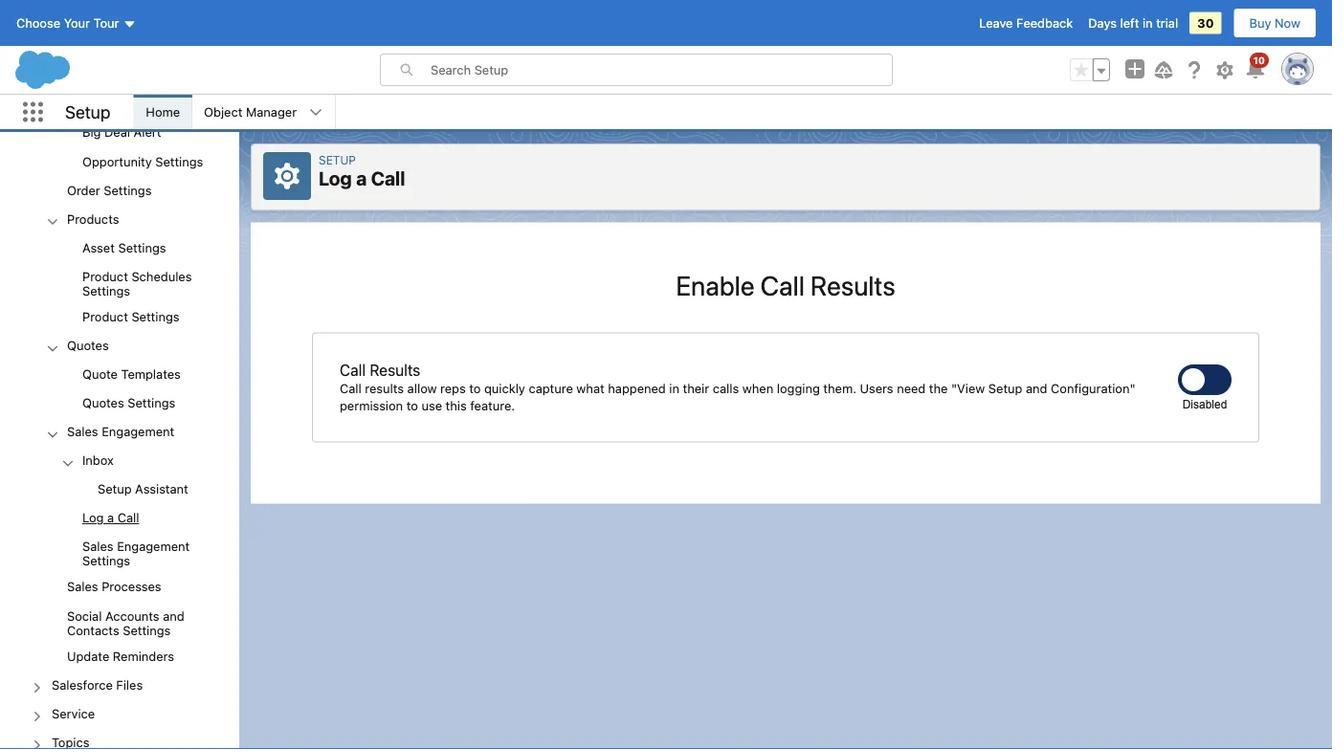 Task type: describe. For each thing, give the bounding box(es) containing it.
sales engagement link
[[67, 424, 174, 442]]

service
[[52, 706, 95, 721]]

group containing quote templates
[[0, 361, 239, 419]]

group containing asset settings
[[0, 235, 239, 332]]

1 horizontal spatial to
[[469, 381, 481, 395]]

when
[[742, 381, 774, 395]]

permission
[[340, 399, 403, 413]]

asset settings
[[82, 240, 166, 255]]

buy now button
[[1233, 8, 1317, 38]]

reminders
[[113, 649, 174, 663]]

order settings link
[[67, 183, 152, 200]]

opportunity settings
[[82, 154, 203, 168]]

quotes settings link
[[82, 396, 175, 413]]

quotes link
[[67, 338, 109, 355]]

opportunity
[[82, 154, 152, 168]]

allow
[[407, 381, 437, 395]]

enable
[[676, 269, 755, 301]]

quotes tree item
[[0, 332, 239, 419]]

product schedules settings link
[[82, 269, 239, 298]]

happened
[[608, 381, 666, 395]]

quotes settings
[[82, 396, 175, 410]]

settings inside social accounts and contacts settings
[[123, 623, 171, 637]]

processes
[[102, 580, 161, 594]]

days left in trial
[[1088, 16, 1178, 30]]

social accounts and contacts settings
[[67, 609, 184, 637]]

salesforce files link
[[52, 677, 143, 695]]

tour
[[93, 16, 119, 30]]

sales engagement tree item
[[0, 419, 239, 574]]

object
[[204, 105, 243, 119]]

reps
[[440, 381, 466, 395]]

the
[[929, 381, 948, 395]]

a inside 'tree item'
[[107, 511, 114, 525]]

settings up schedules
[[118, 240, 166, 255]]

choose
[[16, 16, 60, 30]]

buy now
[[1249, 16, 1301, 30]]

disabled
[[1183, 397, 1227, 410]]

assistant
[[135, 482, 188, 496]]

inbox link
[[82, 453, 114, 470]]

inbox tree item
[[0, 447, 239, 505]]

settings inside product schedules settings
[[82, 283, 130, 298]]

accounts
[[105, 609, 159, 623]]

quote
[[82, 367, 118, 381]]

home
[[146, 105, 180, 119]]

calls
[[713, 381, 739, 395]]

sales engagement settings
[[82, 540, 190, 568]]

log a call
[[82, 511, 139, 525]]

manager
[[246, 105, 297, 119]]

"view
[[951, 381, 985, 395]]

quote templates link
[[82, 367, 181, 384]]

logging
[[777, 381, 820, 395]]

left
[[1120, 16, 1139, 30]]

alert
[[134, 125, 161, 139]]

update
[[67, 649, 109, 663]]

settings down opportunity
[[104, 183, 152, 197]]

settings inside sales engagement settings
[[82, 554, 130, 568]]

product for product settings
[[82, 309, 128, 324]]

trial
[[1156, 16, 1178, 30]]

capture
[[529, 381, 573, 395]]

big
[[82, 125, 101, 139]]

log inside setup log a call
[[319, 167, 352, 189]]

quote templates
[[82, 367, 181, 381]]

product schedules settings
[[82, 269, 192, 298]]

templates
[[121, 367, 181, 381]]

order settings
[[67, 183, 152, 197]]

opportunity settings link
[[82, 154, 203, 171]]

now
[[1275, 16, 1301, 30]]

salesforce files
[[52, 677, 143, 692]]

call inside group
[[117, 511, 139, 525]]

big deal alert link
[[82, 125, 161, 142]]

1 horizontal spatial results
[[811, 269, 895, 301]]

1 vertical spatial to
[[406, 399, 418, 413]]

choose your tour button
[[15, 8, 137, 38]]

and inside call results call results allow reps to quickly capture what happened in their calls when logging them. users need the "view setup and configuration" permission to use this feature.
[[1026, 381, 1048, 395]]

files
[[116, 677, 143, 692]]

quickly
[[484, 381, 525, 395]]

log inside sales engagement 'tree item'
[[82, 511, 104, 525]]

big deal alert
[[82, 125, 161, 139]]

sales for sales engagement settings
[[82, 540, 114, 554]]

results inside call results call results allow reps to quickly capture what happened in their calls when logging them. users need the "view setup and configuration" permission to use this feature.
[[370, 361, 420, 379]]

settings down product schedules settings link
[[132, 309, 179, 324]]

engagement for sales engagement
[[102, 424, 174, 439]]

enable call results
[[676, 269, 895, 301]]

update reminders
[[67, 649, 174, 663]]

choose your tour
[[16, 16, 119, 30]]



Task type: locate. For each thing, give the bounding box(es) containing it.
product settings
[[82, 309, 179, 324]]

their
[[683, 381, 709, 395]]

them.
[[823, 381, 857, 395]]

engagement inside sales engagement link
[[102, 424, 174, 439]]

setup inside setup log a call
[[319, 153, 356, 167]]

1 vertical spatial product
[[82, 309, 128, 324]]

object manager link
[[192, 95, 308, 129]]

1 horizontal spatial in
[[1143, 16, 1153, 30]]

leave
[[979, 16, 1013, 30]]

1 vertical spatial engagement
[[117, 540, 190, 554]]

1 vertical spatial results
[[370, 361, 420, 379]]

quotes inside group
[[82, 396, 124, 410]]

0 horizontal spatial results
[[370, 361, 420, 379]]

need
[[897, 381, 926, 395]]

0 vertical spatial a
[[356, 167, 367, 189]]

configuration"
[[1051, 381, 1136, 395]]

results
[[365, 381, 404, 395]]

engagement down quotes settings link
[[102, 424, 174, 439]]

order
[[67, 183, 100, 197]]

sales engagement settings link
[[82, 540, 239, 568]]

setup assistant link
[[98, 482, 188, 499]]

use
[[422, 399, 442, 413]]

product
[[82, 269, 128, 283], [82, 309, 128, 324]]

sales up inbox
[[67, 424, 98, 439]]

days
[[1088, 16, 1117, 30]]

social
[[67, 609, 102, 623]]

quotes
[[67, 338, 109, 352], [82, 396, 124, 410]]

0 horizontal spatial log
[[82, 511, 104, 525]]

sales up "social"
[[67, 580, 98, 594]]

1 horizontal spatial log
[[319, 167, 352, 189]]

leave feedback
[[979, 16, 1073, 30]]

leave feedback link
[[979, 16, 1073, 30]]

quotes down quote
[[82, 396, 124, 410]]

0 horizontal spatial a
[[107, 511, 114, 525]]

1 vertical spatial and
[[163, 609, 184, 623]]

engagement
[[102, 424, 174, 439], [117, 540, 190, 554]]

1 vertical spatial log
[[82, 511, 104, 525]]

deal
[[104, 125, 130, 139]]

product down asset
[[82, 269, 128, 283]]

30
[[1197, 16, 1214, 30]]

setup link
[[319, 153, 356, 167]]

update reminders link
[[67, 649, 174, 666]]

quotes for quotes settings
[[82, 396, 124, 410]]

10 button
[[1244, 53, 1269, 81]]

in left their
[[669, 381, 680, 395]]

to
[[469, 381, 481, 395], [406, 399, 418, 413]]

buy
[[1249, 16, 1271, 30]]

1 vertical spatial in
[[669, 381, 680, 395]]

0 horizontal spatial and
[[163, 609, 184, 623]]

0 vertical spatial product
[[82, 269, 128, 283]]

10
[[1254, 55, 1265, 66]]

settings down the alert
[[155, 154, 203, 168]]

settings inside quotes tree item
[[128, 396, 175, 410]]

in right 'left'
[[1143, 16, 1153, 30]]

setup inside call results call results allow reps to quickly capture what happened in their calls when logging them. users need the "view setup and configuration" permission to use this feature.
[[989, 381, 1023, 395]]

what
[[577, 381, 605, 395]]

log down setup link
[[319, 167, 352, 189]]

log a call link
[[82, 511, 139, 528]]

quotes up quote
[[67, 338, 109, 352]]

quotes for quotes link in the left top of the page
[[67, 338, 109, 352]]

products
[[67, 211, 119, 226]]

a inside setup log a call
[[356, 167, 367, 189]]

feedback
[[1016, 16, 1073, 30]]

setup for setup log a call
[[319, 153, 356, 167]]

engagement for sales engagement settings
[[117, 540, 190, 554]]

0 vertical spatial results
[[811, 269, 895, 301]]

to left use
[[406, 399, 418, 413]]

0 vertical spatial log
[[319, 167, 352, 189]]

asset settings link
[[82, 240, 166, 258]]

1 vertical spatial quotes
[[82, 396, 124, 410]]

object manager
[[204, 105, 297, 119]]

your
[[64, 16, 90, 30]]

products link
[[67, 211, 119, 229]]

Search Setup text field
[[431, 55, 892, 85]]

product inside product schedules settings
[[82, 269, 128, 283]]

product for product schedules settings
[[82, 269, 128, 283]]

home link
[[134, 95, 192, 129]]

1 vertical spatial sales
[[82, 540, 114, 554]]

0 vertical spatial to
[[469, 381, 481, 395]]

setup for setup
[[65, 102, 110, 122]]

setup
[[65, 102, 110, 122], [319, 153, 356, 167], [989, 381, 1023, 395], [98, 482, 132, 496]]

0 vertical spatial sales
[[67, 424, 98, 439]]

settings up reminders
[[123, 623, 171, 637]]

call results call results allow reps to quickly capture what happened in their calls when logging them. users need the "view setup and configuration" permission to use this feature.
[[340, 361, 1136, 413]]

sales processes link
[[67, 580, 161, 597]]

and
[[1026, 381, 1048, 395], [163, 609, 184, 623]]

schedules
[[132, 269, 192, 283]]

settings
[[155, 154, 203, 168], [104, 183, 152, 197], [118, 240, 166, 255], [82, 283, 130, 298], [132, 309, 179, 324], [128, 396, 175, 410], [82, 554, 130, 568], [123, 623, 171, 637]]

log
[[319, 167, 352, 189], [82, 511, 104, 525]]

this
[[446, 399, 467, 413]]

service link
[[52, 706, 95, 724]]

to right reps
[[469, 381, 481, 395]]

0 vertical spatial quotes
[[67, 338, 109, 352]]

settings down templates
[[128, 396, 175, 410]]

sales inside "link"
[[67, 580, 98, 594]]

0 vertical spatial in
[[1143, 16, 1153, 30]]

call inside setup log a call
[[371, 167, 405, 189]]

inbox
[[82, 453, 114, 468]]

sales
[[67, 424, 98, 439], [82, 540, 114, 554], [67, 580, 98, 594]]

sales for sales processes
[[67, 580, 98, 594]]

a
[[356, 167, 367, 189], [107, 511, 114, 525]]

and right accounts
[[163, 609, 184, 623]]

product settings link
[[82, 309, 179, 327]]

1 vertical spatial a
[[107, 511, 114, 525]]

1 product from the top
[[82, 269, 128, 283]]

0 horizontal spatial in
[[669, 381, 680, 395]]

setup for setup assistant
[[98, 482, 132, 496]]

and inside social accounts and contacts settings
[[163, 609, 184, 623]]

0 horizontal spatial to
[[406, 399, 418, 413]]

sales processes
[[67, 580, 161, 594]]

0 vertical spatial and
[[1026, 381, 1048, 395]]

group containing inbox
[[0, 447, 239, 574]]

contacts
[[67, 623, 119, 637]]

setup inside inbox tree item
[[98, 482, 132, 496]]

sales for sales engagement
[[67, 424, 98, 439]]

2 product from the top
[[82, 309, 128, 324]]

setup log a call
[[319, 153, 405, 189]]

settings up product settings
[[82, 283, 130, 298]]

2 vertical spatial sales
[[67, 580, 98, 594]]

and left configuration"
[[1026, 381, 1048, 395]]

product up quotes link in the left top of the page
[[82, 309, 128, 324]]

engagement inside sales engagement settings
[[117, 540, 190, 554]]

social accounts and contacts settings link
[[67, 609, 239, 637]]

settings up the sales processes
[[82, 554, 130, 568]]

1 horizontal spatial a
[[356, 167, 367, 189]]

sales down log a call link
[[82, 540, 114, 554]]

feature.
[[470, 399, 515, 413]]

log down inbox tree item
[[82, 511, 104, 525]]

setup assistant
[[98, 482, 188, 496]]

asset
[[82, 240, 115, 255]]

1 horizontal spatial and
[[1026, 381, 1048, 395]]

in inside call results call results allow reps to quickly capture what happened in their calls when logging them. users need the "view setup and configuration" permission to use this feature.
[[669, 381, 680, 395]]

sales engagement
[[67, 424, 174, 439]]

results
[[811, 269, 895, 301], [370, 361, 420, 379]]

0 vertical spatial engagement
[[102, 424, 174, 439]]

salesforce
[[52, 677, 113, 692]]

users
[[860, 381, 894, 395]]

group
[[0, 0, 239, 672], [1070, 58, 1110, 81], [0, 119, 239, 177], [0, 235, 239, 332], [0, 361, 239, 419], [0, 447, 239, 574]]

engagement up processes
[[117, 540, 190, 554]]

sales inside sales engagement settings
[[82, 540, 114, 554]]

products tree item
[[0, 206, 239, 332]]



Task type: vqa. For each thing, say whether or not it's contained in the screenshot.
Status in the BUTTON
no



